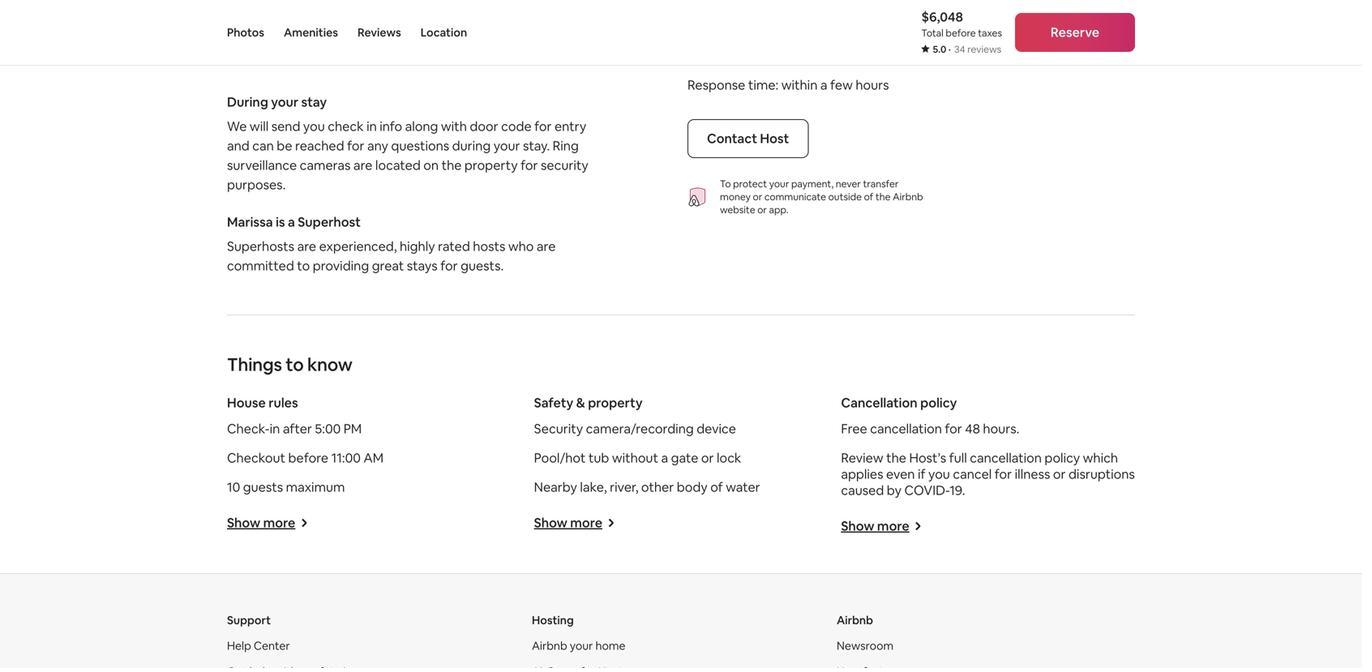 Task type: vqa. For each thing, say whether or not it's contained in the screenshot.
Met associated with Overall rating
no



Task type: locate. For each thing, give the bounding box(es) containing it.
superhost up experienced,
[[298, 214, 361, 230]]

1 vertical spatial airbnb
[[837, 613, 873, 628]]

property inside the during your stay we will send you check in info along with door code for entry and can be reached for any questions during your stay. ring surveillance cameras are located on the property for security purposes.
[[465, 157, 518, 173]]

be
[[277, 137, 292, 154]]

communicate
[[765, 190, 826, 203]]

1 horizontal spatial you
[[929, 466, 950, 482]]

1 horizontal spatial show more
[[534, 514, 603, 531]]

your left home on the bottom left of the page
[[570, 638, 593, 653]]

1 vertical spatial you
[[929, 466, 950, 482]]

security
[[534, 420, 583, 437]]

1 horizontal spatial show
[[534, 514, 568, 531]]

show down 10
[[227, 514, 260, 531]]

home
[[596, 638, 626, 653]]

more down 10 guests maximum
[[263, 514, 295, 531]]

0 horizontal spatial a
[[288, 214, 295, 230]]

1 horizontal spatial before
[[946, 27, 976, 39]]

1 horizontal spatial policy
[[1045, 450, 1080, 466]]

purposes.
[[227, 176, 286, 193]]

reviews button
[[358, 0, 401, 65]]

located
[[375, 157, 421, 173]]

hosts
[[473, 238, 506, 255]]

2 horizontal spatial more
[[877, 518, 910, 534]]

help center link
[[227, 638, 290, 653]]

0 horizontal spatial airbnb
[[532, 638, 567, 653]]

great
[[372, 257, 404, 274]]

airbnb your home link
[[532, 638, 626, 653]]

entry
[[555, 118, 586, 134]]

5:00
[[315, 420, 341, 437]]

in inside the during your stay we will send you check in info along with door code for entry and can be reached for any questions during your stay. ring surveillance cameras are located on the property for security purposes.
[[367, 118, 377, 134]]

a left gate
[[661, 450, 668, 466]]

0 vertical spatial to
[[297, 257, 310, 274]]

policy up free cancellation for 48 hours.
[[920, 394, 957, 411]]

airbnb
[[893, 190, 923, 203], [837, 613, 873, 628], [532, 638, 567, 653]]

the left if
[[886, 450, 907, 466]]

during
[[452, 137, 491, 154]]

0 vertical spatial cancellation
[[870, 420, 942, 437]]

superhost inside marissa is a superhost superhosts are experienced, highly rated hosts who are committed to providing great stays for guests.
[[298, 214, 361, 230]]

taxes
[[978, 27, 1002, 39]]

airbnb up newsroom link
[[837, 613, 873, 628]]

1 vertical spatial the
[[876, 190, 891, 203]]

a right is on the left top of the page
[[288, 214, 295, 230]]

cancellation
[[870, 420, 942, 437], [970, 450, 1042, 466]]

0 horizontal spatial cancellation
[[870, 420, 942, 437]]

1 vertical spatial policy
[[1045, 450, 1080, 466]]

show more for lake,
[[534, 514, 603, 531]]

0 vertical spatial before
[[946, 27, 976, 39]]

host
[[760, 130, 789, 147]]

1 horizontal spatial superhost
[[494, 48, 556, 64]]

0 vertical spatial airbnb
[[893, 190, 923, 203]]

$6,048
[[922, 9, 963, 25]]

0 horizontal spatial show more button
[[227, 514, 308, 531]]

1 horizontal spatial show more button
[[534, 514, 615, 531]]

0 vertical spatial property
[[465, 157, 518, 173]]

show down nearby at bottom
[[534, 514, 568, 531]]

guests
[[243, 479, 283, 495]]

for down rated on the top of the page
[[440, 257, 458, 274]]

0 horizontal spatial show
[[227, 514, 260, 531]]

checkout
[[227, 450, 285, 466]]

airbnb for airbnb
[[837, 613, 873, 628]]

free cancellation for 48 hours.
[[841, 420, 1020, 437]]

superhost
[[494, 48, 556, 64], [298, 214, 361, 230]]

property up security camera/recording device
[[588, 394, 643, 411]]

response
[[688, 77, 746, 93]]

more for lake,
[[570, 514, 603, 531]]

safety
[[534, 394, 574, 411]]

before up maximum
[[288, 450, 328, 466]]

5.0 · 34 reviews
[[933, 43, 1002, 56]]

of inside the to protect your payment, never transfer money or communicate outside of the airbnb website or app.
[[864, 190, 874, 203]]

show more button down guests
[[227, 514, 308, 531]]

property
[[465, 157, 518, 173], [588, 394, 643, 411]]

host's
[[909, 450, 946, 466]]

of right body
[[711, 479, 723, 495]]

1 horizontal spatial airbnb
[[837, 613, 873, 628]]

cancellation inside review the host's full cancellation policy which applies even if you cancel for illness or disruptions caused by covid-19.
[[970, 450, 1042, 466]]

show more down nearby at bottom
[[534, 514, 603, 531]]

1 vertical spatial in
[[270, 420, 280, 437]]

body
[[677, 479, 708, 495]]

reviews
[[358, 25, 401, 40]]

pm
[[344, 420, 362, 437]]

you up reached
[[303, 118, 325, 134]]

0 vertical spatial of
[[864, 190, 874, 203]]

for inside review the host's full cancellation policy which applies even if you cancel for illness or disruptions caused by covid-19.
[[995, 466, 1012, 482]]

policy inside review the host's full cancellation policy which applies even if you cancel for illness or disruptions caused by covid-19.
[[1045, 450, 1080, 466]]

1 horizontal spatial a
[[661, 450, 668, 466]]

outside
[[828, 190, 862, 203]]

contact host
[[707, 130, 789, 147]]

0 horizontal spatial property
[[465, 157, 518, 173]]

highly
[[400, 238, 435, 255]]

0 horizontal spatial of
[[711, 479, 723, 495]]

airbnb down the hosting
[[532, 638, 567, 653]]

rated
[[438, 238, 470, 255]]

1 horizontal spatial of
[[864, 190, 874, 203]]

center
[[254, 638, 290, 653]]

1 vertical spatial before
[[288, 450, 328, 466]]

2 horizontal spatial show
[[841, 518, 875, 534]]

48
[[965, 420, 980, 437]]

in
[[367, 118, 377, 134], [270, 420, 280, 437]]

marissa is a superhost superhosts are experienced, highly rated hosts who are committed to providing great stays for guests.
[[227, 214, 556, 274]]

protect
[[733, 177, 767, 190]]

policy left the which
[[1045, 450, 1080, 466]]

1 horizontal spatial more
[[570, 514, 603, 531]]

superhost right 󰀃
[[494, 48, 556, 64]]

to left providing
[[297, 257, 310, 274]]

0 horizontal spatial superhost
[[298, 214, 361, 230]]

questions
[[391, 137, 449, 154]]

0 horizontal spatial more
[[263, 514, 295, 531]]

property down during
[[465, 157, 518, 173]]

0 vertical spatial you
[[303, 118, 325, 134]]

am
[[364, 450, 384, 466]]

1 horizontal spatial in
[[367, 118, 377, 134]]

your up send
[[271, 94, 299, 110]]

show more down caused
[[841, 518, 910, 534]]

money
[[720, 190, 751, 203]]

even
[[886, 466, 915, 482]]

marissa is a superhost. learn more about marissa. image
[[227, 0, 279, 28], [227, 0, 279, 28]]

in left after
[[270, 420, 280, 437]]

a inside marissa is a superhost superhosts are experienced, highly rated hosts who are committed to providing great stays for guests.
[[288, 214, 295, 230]]

for left the illness
[[995, 466, 1012, 482]]

for
[[534, 118, 552, 134], [347, 137, 365, 154], [521, 157, 538, 173], [440, 257, 458, 274], [945, 420, 962, 437], [995, 466, 1012, 482]]

0 vertical spatial policy
[[920, 394, 957, 411]]

airbnb your home
[[532, 638, 626, 653]]

are
[[354, 157, 373, 173], [297, 238, 316, 255], [537, 238, 556, 255]]

for down the check
[[347, 137, 365, 154]]

for up stay.
[[534, 118, 552, 134]]

code
[[501, 118, 532, 134]]

your up communicate
[[769, 177, 789, 190]]

2 vertical spatial airbnb
[[532, 638, 567, 653]]

are right who at the top left
[[537, 238, 556, 255]]

airbnb down transfer at the top of the page
[[893, 190, 923, 203]]

show more down guests
[[227, 514, 295, 531]]

you inside review the host's full cancellation policy which applies even if you cancel for illness or disruptions caused by covid-19.
[[929, 466, 950, 482]]

you right if
[[929, 466, 950, 482]]

or right the illness
[[1053, 466, 1066, 482]]

by
[[887, 482, 902, 499]]

0 vertical spatial in
[[367, 118, 377, 134]]

more
[[263, 514, 295, 531], [570, 514, 603, 531], [877, 518, 910, 534]]

we
[[227, 118, 247, 134]]

show more for guests
[[227, 514, 295, 531]]

1 vertical spatial of
[[711, 479, 723, 495]]

send
[[271, 118, 300, 134]]

never
[[836, 177, 861, 190]]

show
[[227, 514, 260, 531], [534, 514, 568, 531], [841, 518, 875, 534]]

to left the know
[[286, 353, 304, 376]]

more down lake, on the bottom left
[[570, 514, 603, 531]]

providing
[[313, 257, 369, 274]]

0 horizontal spatial you
[[303, 118, 325, 134]]

without
[[612, 450, 658, 466]]

2 vertical spatial the
[[886, 450, 907, 466]]

1 horizontal spatial are
[[354, 157, 373, 173]]

more down by
[[877, 518, 910, 534]]

the inside review the host's full cancellation policy which applies even if you cancel for illness or disruptions caused by covid-19.
[[886, 450, 907, 466]]

location
[[421, 25, 467, 40]]

show more button down lake, on the bottom left
[[534, 514, 615, 531]]

nearby lake, river, other body of water
[[534, 479, 760, 495]]

10
[[227, 479, 240, 495]]

show for 10
[[227, 514, 260, 531]]

show down caused
[[841, 518, 875, 534]]

of down transfer at the top of the page
[[864, 190, 874, 203]]

1 vertical spatial superhost
[[298, 214, 361, 230]]

check-in after 5:00 pm
[[227, 420, 362, 437]]

water
[[726, 479, 760, 495]]

0 horizontal spatial policy
[[920, 394, 957, 411]]

you
[[303, 118, 325, 134], [929, 466, 950, 482]]

total
[[922, 27, 944, 39]]

for down stay.
[[521, 157, 538, 173]]

show more button down by
[[841, 518, 923, 534]]

your inside the to protect your payment, never transfer money or communicate outside of the airbnb website or app.
[[769, 177, 789, 190]]

in left info
[[367, 118, 377, 134]]

photos
[[227, 25, 264, 40]]

0 vertical spatial the
[[442, 157, 462, 173]]

with
[[441, 118, 467, 134]]

2 horizontal spatial a
[[821, 77, 828, 93]]

the down transfer at the top of the page
[[876, 190, 891, 203]]

are up providing
[[297, 238, 316, 255]]

2 horizontal spatial airbnb
[[893, 190, 923, 203]]

app.
[[769, 203, 789, 216]]

0 horizontal spatial show more
[[227, 514, 295, 531]]

1 vertical spatial cancellation
[[970, 450, 1042, 466]]

1 horizontal spatial cancellation
[[970, 450, 1042, 466]]

before up '34'
[[946, 27, 976, 39]]

0 vertical spatial superhost
[[494, 48, 556, 64]]

camera/recording
[[586, 420, 694, 437]]

1 vertical spatial property
[[588, 394, 643, 411]]

cancellation down cancellation policy
[[870, 420, 942, 437]]

cancellation down hours.
[[970, 450, 1042, 466]]

things
[[227, 353, 282, 376]]

after
[[283, 420, 312, 437]]

a left few
[[821, 77, 828, 93]]

you inside the during your stay we will send you check in info along with door code for entry and can be reached for any questions during your stay. ring surveillance cameras are located on the property for security purposes.
[[303, 118, 325, 134]]

your
[[271, 94, 299, 110], [494, 137, 520, 154], [769, 177, 789, 190], [570, 638, 593, 653]]

the right on
[[442, 157, 462, 173]]

1 vertical spatial a
[[288, 214, 295, 230]]

and
[[227, 137, 250, 154]]

are down any
[[354, 157, 373, 173]]



Task type: describe. For each thing, give the bounding box(es) containing it.
on
[[424, 157, 439, 173]]

free
[[841, 420, 867, 437]]

2 horizontal spatial show more
[[841, 518, 910, 534]]

amenities
[[284, 25, 338, 40]]

caused
[[841, 482, 884, 499]]

house rules
[[227, 394, 298, 411]]

covid-
[[905, 482, 950, 499]]

know
[[307, 353, 353, 376]]

photos button
[[227, 0, 264, 65]]

reserve
[[1051, 24, 1100, 41]]

or down protect
[[753, 190, 762, 203]]

disruptions
[[1069, 466, 1135, 482]]

pool/hot tub without a gate or lock
[[534, 450, 742, 466]]

0 horizontal spatial are
[[297, 238, 316, 255]]

which
[[1083, 450, 1118, 466]]

0 vertical spatial a
[[821, 77, 828, 93]]

maximum
[[286, 479, 345, 495]]

other
[[641, 479, 674, 495]]

or inside review the host's full cancellation policy which applies even if you cancel for illness or disruptions caused by covid-19.
[[1053, 466, 1066, 482]]

review the host's full cancellation policy which applies even if you cancel for illness or disruptions caused by covid-19.
[[841, 450, 1135, 499]]

will
[[250, 118, 269, 134]]

$6,048 total before taxes
[[922, 9, 1002, 39]]

2 vertical spatial a
[[661, 450, 668, 466]]

website
[[720, 203, 755, 216]]

stay.
[[523, 137, 550, 154]]

show more button for guests
[[227, 514, 308, 531]]

lake,
[[580, 479, 607, 495]]

1 horizontal spatial property
[[588, 394, 643, 411]]

along
[[405, 118, 438, 134]]

security camera/recording device
[[534, 420, 736, 437]]

your down the code
[[494, 137, 520, 154]]

stays
[[407, 257, 438, 274]]

1 vertical spatial to
[[286, 353, 304, 376]]

more for guests
[[263, 514, 295, 531]]

to inside marissa is a superhost superhosts are experienced, highly rated hosts who are committed to providing great stays for guests.
[[297, 257, 310, 274]]

cancel
[[953, 466, 992, 482]]

full
[[949, 450, 967, 466]]

reviews
[[968, 43, 1002, 56]]

or left lock
[[701, 450, 714, 466]]

11:00
[[331, 450, 361, 466]]

can
[[252, 137, 274, 154]]

during
[[227, 94, 268, 110]]

for inside marissa is a superhost superhosts are experienced, highly rated hosts who are committed to providing great stays for guests.
[[440, 257, 458, 274]]

airbnb inside the to protect your payment, never transfer money or communicate outside of the airbnb website or app.
[[893, 190, 923, 203]]

contact
[[707, 130, 757, 147]]

help
[[227, 638, 251, 653]]

who
[[508, 238, 534, 255]]

river,
[[610, 479, 639, 495]]

device
[[697, 420, 736, 437]]

within
[[782, 77, 818, 93]]

newsroom link
[[837, 638, 894, 653]]

payment,
[[791, 177, 834, 190]]

:
[[776, 77, 779, 93]]

show for nearby
[[534, 514, 568, 531]]

the inside the during your stay we will send you check in info along with door code for entry and can be reached for any questions during your stay. ring surveillance cameras are located on the property for security purposes.
[[442, 157, 462, 173]]

reached
[[295, 137, 344, 154]]

0 horizontal spatial before
[[288, 450, 328, 466]]

house
[[227, 394, 266, 411]]

superhosts
[[227, 238, 294, 255]]

0 horizontal spatial in
[[270, 420, 280, 437]]

󰀃
[[476, 46, 483, 66]]

support
[[227, 613, 271, 628]]

reserve button
[[1015, 13, 1135, 52]]

tub
[[589, 450, 609, 466]]

show more button for lake,
[[534, 514, 615, 531]]

pool/hot
[[534, 450, 586, 466]]

hours
[[856, 77, 889, 93]]

review
[[841, 450, 884, 466]]

stay
[[301, 94, 327, 110]]

cancellation
[[841, 394, 918, 411]]

check-
[[227, 420, 270, 437]]

door
[[470, 118, 498, 134]]

2 horizontal spatial show more button
[[841, 518, 923, 534]]

hours.
[[983, 420, 1020, 437]]

rules
[[269, 394, 298, 411]]

location button
[[421, 0, 467, 65]]

10 guests maximum
[[227, 479, 345, 495]]

or left the app.
[[758, 203, 767, 216]]

34
[[954, 43, 966, 56]]

committed
[[227, 257, 294, 274]]

few
[[830, 77, 853, 93]]

2 horizontal spatial are
[[537, 238, 556, 255]]

are inside the during your stay we will send you check in info along with door code for entry and can be reached for any questions during your stay. ring surveillance cameras are located on the property for security purposes.
[[354, 157, 373, 173]]

to protect your payment, never transfer money or communicate outside of the airbnb website or app.
[[720, 177, 923, 216]]

nearby
[[534, 479, 577, 495]]

for left 48 at the bottom right
[[945, 420, 962, 437]]

info
[[380, 118, 402, 134]]

checkout before 11:00 am
[[227, 450, 384, 466]]

lock
[[717, 450, 742, 466]]

response time : within a few hours
[[688, 77, 889, 93]]

before inside $6,048 total before taxes
[[946, 27, 976, 39]]

airbnb for airbnb your home
[[532, 638, 567, 653]]

things to know
[[227, 353, 353, 376]]

the inside the to protect your payment, never transfer money or communicate outside of the airbnb website or app.
[[876, 190, 891, 203]]

hosting
[[532, 613, 574, 628]]

gate
[[671, 450, 699, 466]]

during your stay we will send you check in info along with door code for entry and can be reached for any questions during your stay. ring surveillance cameras are located on the property for security purposes.
[[227, 94, 589, 193]]

amenities button
[[284, 0, 338, 65]]

guests.
[[461, 257, 504, 274]]



